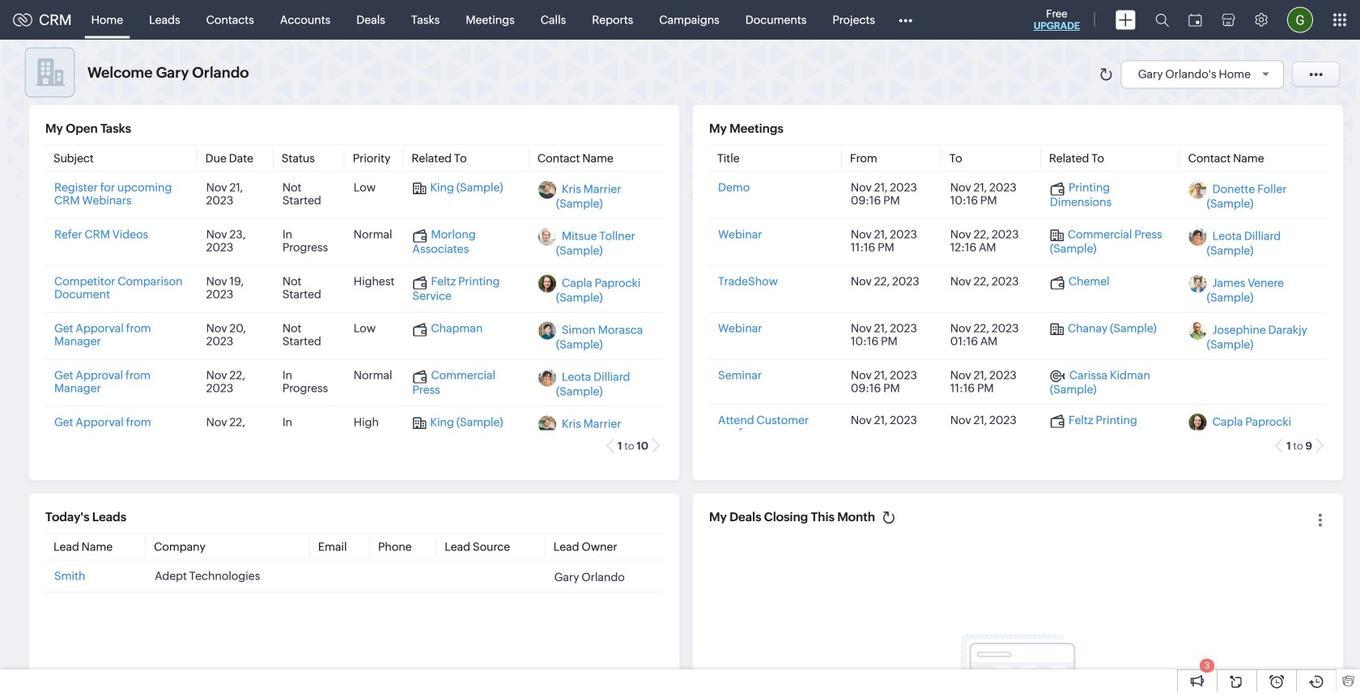 Task type: describe. For each thing, give the bounding box(es) containing it.
profile element
[[1278, 0, 1324, 39]]

logo image
[[13, 13, 32, 26]]

profile image
[[1288, 7, 1314, 33]]

create menu element
[[1107, 0, 1146, 39]]

search image
[[1156, 13, 1170, 27]]

Other Modules field
[[889, 7, 924, 33]]



Task type: locate. For each thing, give the bounding box(es) containing it.
search element
[[1146, 0, 1180, 40]]

calendar image
[[1189, 13, 1203, 26]]

create menu image
[[1116, 10, 1137, 30]]



Task type: vqa. For each thing, say whether or not it's contained in the screenshot.
Calendar image
yes



